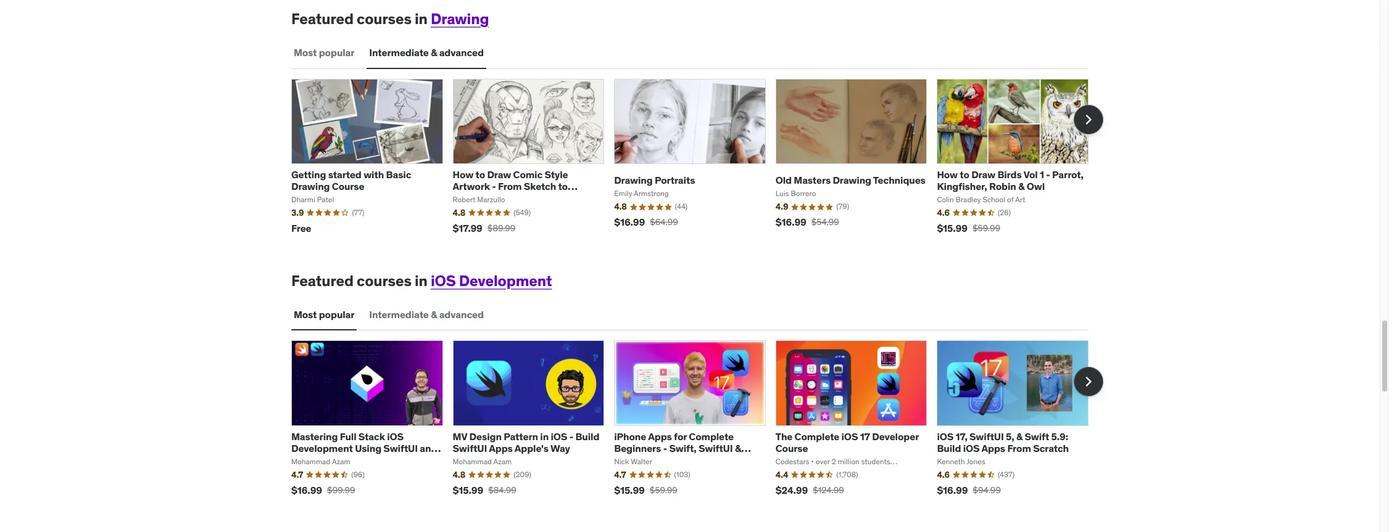 Task type: describe. For each thing, give the bounding box(es) containing it.
portraits
[[655, 174, 695, 187]]

vapor
[[291, 454, 318, 467]]

featured courses in ios development
[[291, 271, 552, 290]]

birds
[[998, 168, 1022, 181]]

intermediate & advanced for drawing
[[369, 46, 484, 59]]

scratch
[[1033, 442, 1069, 455]]

swiftui inside "mv design pattern in ios - build swiftui apps apple's way"
[[453, 442, 487, 455]]

intermediate & advanced button for ios development
[[367, 300, 486, 330]]

design
[[469, 431, 502, 443]]

how to draw birds vol 1 - parrot, kingfisher, robin & owl
[[937, 168, 1084, 192]]

mv design pattern in ios - build swiftui apps apple's way link
[[453, 431, 599, 455]]

draw for birds
[[972, 168, 996, 181]]

course for complete
[[776, 442, 808, 455]]

intermediate for ios
[[369, 309, 429, 321]]

most popular button for featured courses in drawing
[[291, 38, 357, 68]]

comic
[[513, 168, 543, 181]]

swift
[[1025, 431, 1049, 443]]

apps inside the ios 17, swiftui 5, & swift 5.9: build ios apps from scratch
[[982, 442, 1005, 455]]

beginners
[[614, 442, 661, 455]]

robin
[[989, 180, 1016, 192]]

mastering full stack ios development using swiftui and vapor link
[[291, 431, 441, 467]]

most for featured courses in ios development
[[294, 309, 317, 321]]

5.9:
[[1051, 431, 1068, 443]]

carousel element for ios development
[[291, 341, 1104, 505]]

apple's
[[515, 442, 549, 455]]

drawing portraits link
[[614, 174, 695, 187]]

iphone
[[614, 431, 646, 443]]

courses for drawing
[[357, 9, 412, 28]]

17
[[860, 431, 870, 443]]

basic
[[386, 168, 411, 181]]

most popular for featured courses in ios development
[[294, 309, 354, 321]]

masters
[[794, 174, 831, 187]]

ios development link
[[431, 271, 552, 290]]

drawing link
[[431, 9, 489, 28]]

ios 17, swiftui 5, & swift 5.9: build ios apps from scratch link
[[937, 431, 1069, 455]]

- inside the how to draw comic style artwork - from sketch to rendering
[[492, 180, 496, 192]]

the
[[776, 431, 793, 443]]

swiftui inside mastering full stack ios development using swiftui and vapor
[[383, 442, 418, 455]]

ios 17, swiftui 5, & swift 5.9: build ios apps from scratch
[[937, 431, 1069, 455]]

sketch
[[524, 180, 556, 192]]

popular for featured courses in drawing
[[319, 46, 354, 59]]

with
[[364, 168, 384, 181]]

carousel element for drawing
[[291, 79, 1104, 243]]

old masters drawing techniques
[[776, 174, 926, 187]]

and
[[420, 442, 437, 455]]

build inside the ios 17, swiftui 5, & swift 5.9: build ios apps from scratch
[[937, 442, 961, 455]]

1 horizontal spatial to
[[558, 180, 568, 192]]

kingfisher,
[[937, 180, 987, 192]]

developer
[[872, 431, 919, 443]]

popular for featured courses in ios development
[[319, 309, 354, 321]]

intermediate & advanced button for drawing
[[367, 38, 486, 68]]

most for featured courses in drawing
[[294, 46, 317, 59]]

- inside how to draw birds vol 1 - parrot, kingfisher, robin & owl
[[1046, 168, 1050, 181]]

intermediate & advanced for ios development
[[369, 309, 484, 321]]

apps inside iphone apps for complete beginners - swift, swiftui & ios17
[[648, 431, 672, 443]]

iphone apps for complete beginners - swift, swiftui & ios17
[[614, 431, 741, 467]]

ios inside mastering full stack ios development using swiftui and vapor
[[387, 431, 404, 443]]

artwork
[[453, 180, 490, 192]]

17,
[[956, 431, 968, 443]]

stack
[[358, 431, 385, 443]]

how to draw comic style artwork - from sketch to rendering link
[[453, 168, 578, 204]]

development for mastering full stack ios development using swiftui and vapor
[[291, 442, 353, 455]]

swiftui inside iphone apps for complete beginners - swift, swiftui & ios17
[[699, 442, 733, 455]]

to for how to draw comic style artwork - from sketch to rendering
[[476, 168, 485, 181]]

mv
[[453, 431, 467, 443]]



Task type: locate. For each thing, give the bounding box(es) containing it.
0 horizontal spatial to
[[476, 168, 485, 181]]

& inside the ios 17, swiftui 5, & swift 5.9: build ios apps from scratch
[[1016, 431, 1023, 443]]

next image for featured courses in ios development
[[1079, 372, 1099, 392]]

2 popular from the top
[[319, 309, 354, 321]]

how
[[453, 168, 473, 181], [937, 168, 958, 181]]

2 carousel element from the top
[[291, 341, 1104, 505]]

drawing inside getting started with basic drawing course
[[291, 180, 330, 192]]

2 draw from the left
[[972, 168, 996, 181]]

intermediate & advanced down the featured courses in ios development
[[369, 309, 484, 321]]

0 vertical spatial popular
[[319, 46, 354, 59]]

0 vertical spatial most popular button
[[291, 38, 357, 68]]

ios
[[431, 271, 456, 290], [387, 431, 404, 443], [551, 431, 567, 443], [842, 431, 858, 443], [937, 431, 954, 443], [963, 442, 980, 455]]

for
[[674, 431, 687, 443]]

0 horizontal spatial complete
[[689, 431, 734, 443]]

popular
[[319, 46, 354, 59], [319, 309, 354, 321]]

0 vertical spatial most
[[294, 46, 317, 59]]

to
[[476, 168, 485, 181], [960, 168, 969, 181], [558, 180, 568, 192]]

2 complete from the left
[[795, 431, 840, 443]]

draw
[[487, 168, 511, 181], [972, 168, 996, 181]]

1 intermediate & advanced from the top
[[369, 46, 484, 59]]

intermediate for drawing
[[369, 46, 429, 59]]

1 vertical spatial intermediate & advanced button
[[367, 300, 486, 330]]

build right developer
[[937, 442, 961, 455]]

0 horizontal spatial apps
[[489, 442, 513, 455]]

using
[[355, 442, 381, 455]]

how for how to draw birds vol 1 - parrot, kingfisher, robin & owl
[[937, 168, 958, 181]]

swiftui right swift, on the bottom
[[699, 442, 733, 455]]

intermediate & advanced button down the featured courses in ios development
[[367, 300, 486, 330]]

0 vertical spatial next image
[[1079, 110, 1099, 130]]

& down drawing 'link'
[[431, 46, 437, 59]]

swiftui inside the ios 17, swiftui 5, & swift 5.9: build ios apps from scratch
[[970, 431, 1004, 443]]

from
[[498, 180, 522, 192], [1007, 442, 1031, 455]]

& inside how to draw birds vol 1 - parrot, kingfisher, robin & owl
[[1018, 180, 1025, 192]]

most popular button for featured courses in ios development
[[291, 300, 357, 330]]

development for featured courses in ios development
[[459, 271, 552, 290]]

1 horizontal spatial build
[[937, 442, 961, 455]]

apps
[[648, 431, 672, 443], [489, 442, 513, 455], [982, 442, 1005, 455]]

complete inside the complete ios 17 developer course
[[795, 431, 840, 443]]

in for drawing
[[415, 9, 428, 28]]

0 horizontal spatial from
[[498, 180, 522, 192]]

owl
[[1027, 180, 1045, 192]]

draw left comic
[[487, 168, 511, 181]]

1 horizontal spatial apps
[[648, 431, 672, 443]]

iphone apps for complete beginners - swift, swiftui & ios17 link
[[614, 431, 751, 467]]

how up rendering
[[453, 168, 473, 181]]

1 courses from the top
[[357, 9, 412, 28]]

1 complete from the left
[[689, 431, 734, 443]]

1 horizontal spatial how
[[937, 168, 958, 181]]

& inside iphone apps for complete beginners - swift, swiftui & ios17
[[735, 442, 741, 455]]

2 most popular button from the top
[[291, 300, 357, 330]]

1 carousel element from the top
[[291, 79, 1104, 243]]

courses
[[357, 9, 412, 28], [357, 271, 412, 290]]

the complete ios 17 developer course link
[[776, 431, 919, 455]]

most popular
[[294, 46, 354, 59], [294, 309, 354, 321]]

how to draw comic style artwork - from sketch to rendering
[[453, 168, 568, 204]]

swiftui left 5,
[[970, 431, 1004, 443]]

draw for comic
[[487, 168, 511, 181]]

intermediate down featured courses in drawing
[[369, 46, 429, 59]]

carousel element
[[291, 79, 1104, 243], [291, 341, 1104, 505]]

complete inside iphone apps for complete beginners - swift, swiftui & ios17
[[689, 431, 734, 443]]

course inside getting started with basic drawing course
[[332, 180, 364, 192]]

2 horizontal spatial to
[[960, 168, 969, 181]]

0 vertical spatial advanced
[[439, 46, 484, 59]]

intermediate & advanced
[[369, 46, 484, 59], [369, 309, 484, 321]]

style
[[545, 168, 568, 181]]

how for how to draw comic style artwork - from sketch to rendering
[[453, 168, 473, 181]]

intermediate down the featured courses in ios development
[[369, 309, 429, 321]]

intermediate & advanced button down drawing 'link'
[[367, 38, 486, 68]]

2 featured from the top
[[291, 271, 354, 290]]

2 vertical spatial in
[[540, 431, 549, 443]]

course for started
[[332, 180, 364, 192]]

0 vertical spatial courses
[[357, 9, 412, 28]]

build right way
[[575, 431, 599, 443]]

0 vertical spatial intermediate & advanced
[[369, 46, 484, 59]]

1 vertical spatial intermediate
[[369, 309, 429, 321]]

2 courses from the top
[[357, 271, 412, 290]]

1 vertical spatial from
[[1007, 442, 1031, 455]]

swift,
[[669, 442, 697, 455]]

1 vertical spatial carousel element
[[291, 341, 1104, 505]]

featured for featured courses in ios development
[[291, 271, 354, 290]]

development
[[459, 271, 552, 290], [291, 442, 353, 455]]

most popular for featured courses in drawing
[[294, 46, 354, 59]]

featured for featured courses in drawing
[[291, 9, 354, 28]]

1 vertical spatial development
[[291, 442, 353, 455]]

to for how to draw birds vol 1 - parrot, kingfisher, robin & owl
[[960, 168, 969, 181]]

& down the featured courses in ios development
[[431, 309, 437, 321]]

vol
[[1024, 168, 1038, 181]]

0 vertical spatial development
[[459, 271, 552, 290]]

1 advanced from the top
[[439, 46, 484, 59]]

parrot,
[[1052, 168, 1084, 181]]

advanced for ios
[[439, 309, 484, 321]]

1 draw from the left
[[487, 168, 511, 181]]

carousel element containing getting started with basic drawing course
[[291, 79, 1104, 243]]

swiftui right and
[[453, 442, 487, 455]]

& right 5,
[[1016, 431, 1023, 443]]

2 horizontal spatial apps
[[982, 442, 1005, 455]]

1 vertical spatial popular
[[319, 309, 354, 321]]

1 next image from the top
[[1079, 110, 1099, 130]]

2 advanced from the top
[[439, 309, 484, 321]]

development inside mastering full stack ios development using swiftui and vapor
[[291, 442, 353, 455]]

0 vertical spatial in
[[415, 9, 428, 28]]

draw left birds
[[972, 168, 996, 181]]

1 most popular button from the top
[[291, 38, 357, 68]]

advanced down drawing 'link'
[[439, 46, 484, 59]]

drawing portraits
[[614, 174, 695, 187]]

1 vertical spatial featured
[[291, 271, 354, 290]]

the complete ios 17 developer course
[[776, 431, 919, 455]]

draw inside the how to draw comic style artwork - from sketch to rendering
[[487, 168, 511, 181]]

0 vertical spatial intermediate
[[369, 46, 429, 59]]

ios17
[[614, 454, 641, 467]]

1 vertical spatial advanced
[[439, 309, 484, 321]]

getting started with basic drawing course link
[[291, 168, 411, 192]]

- left swift, on the bottom
[[663, 442, 667, 455]]

0 vertical spatial intermediate & advanced button
[[367, 38, 486, 68]]

- right artwork
[[492, 180, 496, 192]]

swiftui left and
[[383, 442, 418, 455]]

course
[[332, 180, 364, 192], [776, 442, 808, 455]]

&
[[431, 46, 437, 59], [1018, 180, 1025, 192], [431, 309, 437, 321], [1016, 431, 1023, 443], [735, 442, 741, 455]]

0 horizontal spatial how
[[453, 168, 473, 181]]

1
[[1040, 168, 1044, 181]]

build
[[575, 431, 599, 443], [937, 442, 961, 455]]

drawing
[[431, 9, 489, 28], [614, 174, 653, 187], [833, 174, 871, 187], [291, 180, 330, 192]]

1 vertical spatial next image
[[1079, 372, 1099, 392]]

featured courses in drawing
[[291, 9, 489, 28]]

mastering
[[291, 431, 338, 443]]

swiftui
[[970, 431, 1004, 443], [383, 442, 418, 455], [453, 442, 487, 455], [699, 442, 733, 455]]

- inside iphone apps for complete beginners - swift, swiftui & ios17
[[663, 442, 667, 455]]

old masters drawing techniques link
[[776, 174, 926, 187]]

most
[[294, 46, 317, 59], [294, 309, 317, 321]]

2 next image from the top
[[1079, 372, 1099, 392]]

1 intermediate & advanced button from the top
[[367, 38, 486, 68]]

featured
[[291, 9, 354, 28], [291, 271, 354, 290]]

1 horizontal spatial development
[[459, 271, 552, 290]]

0 vertical spatial most popular
[[294, 46, 354, 59]]

2 intermediate from the top
[[369, 309, 429, 321]]

next image
[[1079, 110, 1099, 130], [1079, 372, 1099, 392]]

1 most from the top
[[294, 46, 317, 59]]

1 horizontal spatial complete
[[795, 431, 840, 443]]

getting started with basic drawing course
[[291, 168, 411, 192]]

0 vertical spatial from
[[498, 180, 522, 192]]

ios inside the complete ios 17 developer course
[[842, 431, 858, 443]]

0 vertical spatial carousel element
[[291, 79, 1104, 243]]

pattern
[[504, 431, 538, 443]]

1 featured from the top
[[291, 9, 354, 28]]

2 most popular from the top
[[294, 309, 354, 321]]

& left owl
[[1018, 180, 1025, 192]]

to inside how to draw birds vol 1 - parrot, kingfisher, robin & owl
[[960, 168, 969, 181]]

in
[[415, 9, 428, 28], [415, 271, 428, 290], [540, 431, 549, 443]]

apps left 5,
[[982, 442, 1005, 455]]

mastering full stack ios development using swiftui and vapor
[[291, 431, 437, 467]]

intermediate
[[369, 46, 429, 59], [369, 309, 429, 321]]

way
[[551, 442, 570, 455]]

most popular button
[[291, 38, 357, 68], [291, 300, 357, 330]]

2 intermediate & advanced button from the top
[[367, 300, 486, 330]]

0 horizontal spatial development
[[291, 442, 353, 455]]

rendering
[[453, 192, 501, 204]]

course inside the complete ios 17 developer course
[[776, 442, 808, 455]]

1 horizontal spatial from
[[1007, 442, 1031, 455]]

& left the at the bottom of page
[[735, 442, 741, 455]]

courses for ios development
[[357, 271, 412, 290]]

to right 'sketch' in the left top of the page
[[558, 180, 568, 192]]

1 intermediate from the top
[[369, 46, 429, 59]]

started
[[328, 168, 362, 181]]

1 popular from the top
[[319, 46, 354, 59]]

intermediate & advanced down drawing 'link'
[[369, 46, 484, 59]]

1 horizontal spatial draw
[[972, 168, 996, 181]]

5,
[[1006, 431, 1014, 443]]

- right apple's
[[569, 431, 573, 443]]

mv design pattern in ios - build swiftui apps apple's way
[[453, 431, 599, 455]]

apps left for
[[648, 431, 672, 443]]

complete right the at the bottom of page
[[795, 431, 840, 443]]

advanced for drawing
[[439, 46, 484, 59]]

how inside how to draw birds vol 1 - parrot, kingfisher, robin & owl
[[937, 168, 958, 181]]

1 vertical spatial courses
[[357, 271, 412, 290]]

apps inside "mv design pattern in ios - build swiftui apps apple's way"
[[489, 442, 513, 455]]

from inside the how to draw comic style artwork - from sketch to rendering
[[498, 180, 522, 192]]

1 horizontal spatial course
[[776, 442, 808, 455]]

- right 1
[[1046, 168, 1050, 181]]

-
[[1046, 168, 1050, 181], [492, 180, 496, 192], [569, 431, 573, 443], [663, 442, 667, 455]]

complete
[[689, 431, 734, 443], [795, 431, 840, 443]]

1 vertical spatial most
[[294, 309, 317, 321]]

1 how from the left
[[453, 168, 473, 181]]

0 vertical spatial featured
[[291, 9, 354, 28]]

getting
[[291, 168, 326, 181]]

intermediate & advanced button
[[367, 38, 486, 68], [367, 300, 486, 330]]

2 how from the left
[[937, 168, 958, 181]]

1 vertical spatial intermediate & advanced
[[369, 309, 484, 321]]

apps left apple's
[[489, 442, 513, 455]]

1 vertical spatial most popular
[[294, 309, 354, 321]]

old
[[776, 174, 792, 187]]

from inside the ios 17, swiftui 5, & swift 5.9: build ios apps from scratch
[[1007, 442, 1031, 455]]

0 horizontal spatial build
[[575, 431, 599, 443]]

how to draw birds vol 1 - parrot, kingfisher, robin & owl link
[[937, 168, 1084, 192]]

in inside "mv design pattern in ios - build swiftui apps apple's way"
[[540, 431, 549, 443]]

advanced down ios development link
[[439, 309, 484, 321]]

1 vertical spatial course
[[776, 442, 808, 455]]

- inside "mv design pattern in ios - build swiftui apps apple's way"
[[569, 431, 573, 443]]

complete right for
[[689, 431, 734, 443]]

draw inside how to draw birds vol 1 - parrot, kingfisher, robin & owl
[[972, 168, 996, 181]]

advanced
[[439, 46, 484, 59], [439, 309, 484, 321]]

0 vertical spatial course
[[332, 180, 364, 192]]

in for ios
[[415, 271, 428, 290]]

0 horizontal spatial course
[[332, 180, 364, 192]]

from left 'sketch' in the left top of the page
[[498, 180, 522, 192]]

0 horizontal spatial draw
[[487, 168, 511, 181]]

carousel element containing mastering full stack ios development using swiftui and vapor
[[291, 341, 1104, 505]]

to left robin
[[960, 168, 969, 181]]

2 intermediate & advanced from the top
[[369, 309, 484, 321]]

how inside the how to draw comic style artwork - from sketch to rendering
[[453, 168, 473, 181]]

ios inside "mv design pattern in ios - build swiftui apps apple's way"
[[551, 431, 567, 443]]

full
[[340, 431, 356, 443]]

1 vertical spatial in
[[415, 271, 428, 290]]

1 most popular from the top
[[294, 46, 354, 59]]

from left scratch
[[1007, 442, 1031, 455]]

next image for featured courses in drawing
[[1079, 110, 1099, 130]]

to up rendering
[[476, 168, 485, 181]]

2 most from the top
[[294, 309, 317, 321]]

build inside "mv design pattern in ios - build swiftui apps apple's way"
[[575, 431, 599, 443]]

techniques
[[873, 174, 926, 187]]

how right the techniques
[[937, 168, 958, 181]]

1 vertical spatial most popular button
[[291, 300, 357, 330]]



Task type: vqa. For each thing, say whether or not it's contained in the screenshot.
iphone
yes



